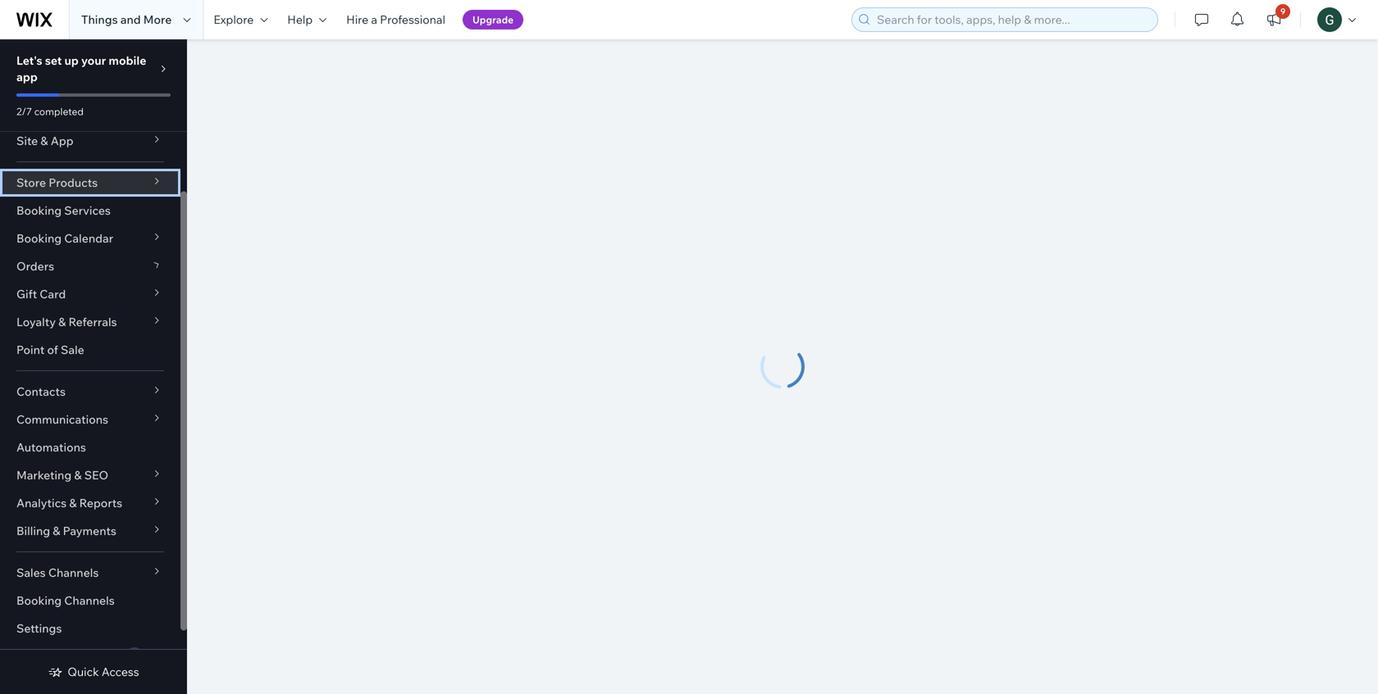Task type: locate. For each thing, give the bounding box(es) containing it.
mobile
[[109, 53, 146, 68]]

channels inside dropdown button
[[48, 566, 99, 581]]

help button
[[278, 0, 337, 39]]

& inside popup button
[[69, 496, 77, 511]]

channels
[[48, 566, 99, 581], [64, 594, 115, 608]]

channels down the sales channels dropdown button
[[64, 594, 115, 608]]

sale
[[61, 343, 84, 357]]

&
[[41, 134, 48, 148], [58, 315, 66, 329], [74, 469, 82, 483], [69, 496, 77, 511], [53, 524, 60, 539]]

& for billing
[[53, 524, 60, 539]]

sales channels button
[[0, 560, 181, 587]]

loyalty & referrals
[[16, 315, 117, 329]]

set
[[45, 53, 62, 68]]

booking up orders
[[16, 231, 62, 246]]

booking for booking services
[[16, 203, 62, 218]]

help
[[287, 12, 313, 27]]

booking services
[[16, 203, 111, 218]]

quick
[[68, 665, 99, 680]]

2 vertical spatial booking
[[16, 594, 62, 608]]

3 booking from the top
[[16, 594, 62, 608]]

booking for booking calendar
[[16, 231, 62, 246]]

marketing & seo
[[16, 469, 108, 483]]

& left "reports"
[[69, 496, 77, 511]]

products
[[49, 176, 98, 190]]

loyalty & referrals button
[[0, 309, 181, 336]]

orders
[[16, 259, 54, 274]]

2 booking from the top
[[16, 231, 62, 246]]

& for loyalty
[[58, 315, 66, 329]]

referrals
[[69, 315, 117, 329]]

sales channels
[[16, 566, 99, 581]]

0 vertical spatial booking
[[16, 203, 62, 218]]

& right site
[[41, 134, 48, 148]]

& right billing
[[53, 524, 60, 539]]

& for marketing
[[74, 469, 82, 483]]

booking up "settings"
[[16, 594, 62, 608]]

store products button
[[0, 169, 181, 197]]

analytics
[[16, 496, 67, 511]]

1 vertical spatial channels
[[64, 594, 115, 608]]

Search for tools, apps, help & more... field
[[872, 8, 1153, 31]]

& right loyalty at the top of page
[[58, 315, 66, 329]]

booking
[[16, 203, 62, 218], [16, 231, 62, 246], [16, 594, 62, 608]]

explore
[[214, 12, 254, 27]]

point
[[16, 343, 45, 357]]

access
[[102, 665, 139, 680]]

1 vertical spatial booking
[[16, 231, 62, 246]]

quick access
[[68, 665, 139, 680]]

store
[[16, 176, 46, 190]]

booking down store
[[16, 203, 62, 218]]

booking inside popup button
[[16, 231, 62, 246]]

sales
[[16, 566, 46, 581]]

let's set up your mobile app
[[16, 53, 146, 84]]

marketing & seo button
[[0, 462, 181, 490]]

gift
[[16, 287, 37, 302]]

more
[[143, 12, 172, 27]]

let's
[[16, 53, 42, 68]]

hire a professional link
[[337, 0, 455, 39]]

& inside 'dropdown button'
[[58, 315, 66, 329]]

loyalty
[[16, 315, 56, 329]]

booking calendar button
[[0, 225, 181, 253]]

booking calendar
[[16, 231, 113, 246]]

things
[[81, 12, 118, 27]]

booking channels link
[[0, 587, 181, 615]]

and
[[120, 12, 141, 27]]

channels up booking channels
[[48, 566, 99, 581]]

automations
[[16, 441, 86, 455]]

communications
[[16, 413, 108, 427]]

services
[[64, 203, 111, 218]]

2/7 completed
[[16, 105, 84, 118]]

contacts button
[[0, 378, 181, 406]]

0 vertical spatial channels
[[48, 566, 99, 581]]

automations link
[[0, 434, 181, 462]]

1 booking from the top
[[16, 203, 62, 218]]

& left seo at the left
[[74, 469, 82, 483]]

sidebar element
[[0, 39, 187, 695]]

completed
[[34, 105, 84, 118]]

site & app
[[16, 134, 74, 148]]

your
[[81, 53, 106, 68]]

hire a professional
[[346, 12, 446, 27]]

billing & payments button
[[0, 518, 181, 546]]

upgrade button
[[463, 10, 524, 30]]



Task type: vqa. For each thing, say whether or not it's contained in the screenshot.
SETTINGS link
yes



Task type: describe. For each thing, give the bounding box(es) containing it.
& for site
[[41, 134, 48, 148]]

hire
[[346, 12, 369, 27]]

things and more
[[81, 12, 172, 27]]

2/7
[[16, 105, 32, 118]]

billing & payments
[[16, 524, 116, 539]]

calendar
[[64, 231, 113, 246]]

quick access button
[[48, 665, 139, 680]]

seo
[[84, 469, 108, 483]]

analytics & reports
[[16, 496, 122, 511]]

orders button
[[0, 253, 181, 281]]

9
[[1281, 6, 1286, 16]]

9 button
[[1256, 0, 1292, 39]]

store products
[[16, 176, 98, 190]]

of
[[47, 343, 58, 357]]

payments
[[63, 524, 116, 539]]

booking for booking channels
[[16, 594, 62, 608]]

channels for booking channels
[[64, 594, 115, 608]]

gift card
[[16, 287, 66, 302]]

app
[[16, 70, 38, 84]]

booking channels
[[16, 594, 115, 608]]

upgrade
[[473, 14, 514, 26]]

a
[[371, 12, 377, 27]]

site
[[16, 134, 38, 148]]

channels for sales channels
[[48, 566, 99, 581]]

settings link
[[0, 615, 181, 643]]

card
[[40, 287, 66, 302]]

point of sale
[[16, 343, 84, 357]]

professional
[[380, 12, 446, 27]]

analytics & reports button
[[0, 490, 181, 518]]

site & app button
[[0, 127, 181, 155]]

app
[[51, 134, 74, 148]]

reports
[[79, 496, 122, 511]]

contacts
[[16, 385, 66, 399]]

billing
[[16, 524, 50, 539]]

communications button
[[0, 406, 181, 434]]

up
[[64, 53, 79, 68]]

booking services link
[[0, 197, 181, 225]]

marketing
[[16, 469, 72, 483]]

gift card button
[[0, 281, 181, 309]]

point of sale link
[[0, 336, 181, 364]]

& for analytics
[[69, 496, 77, 511]]

settings
[[16, 622, 62, 636]]



